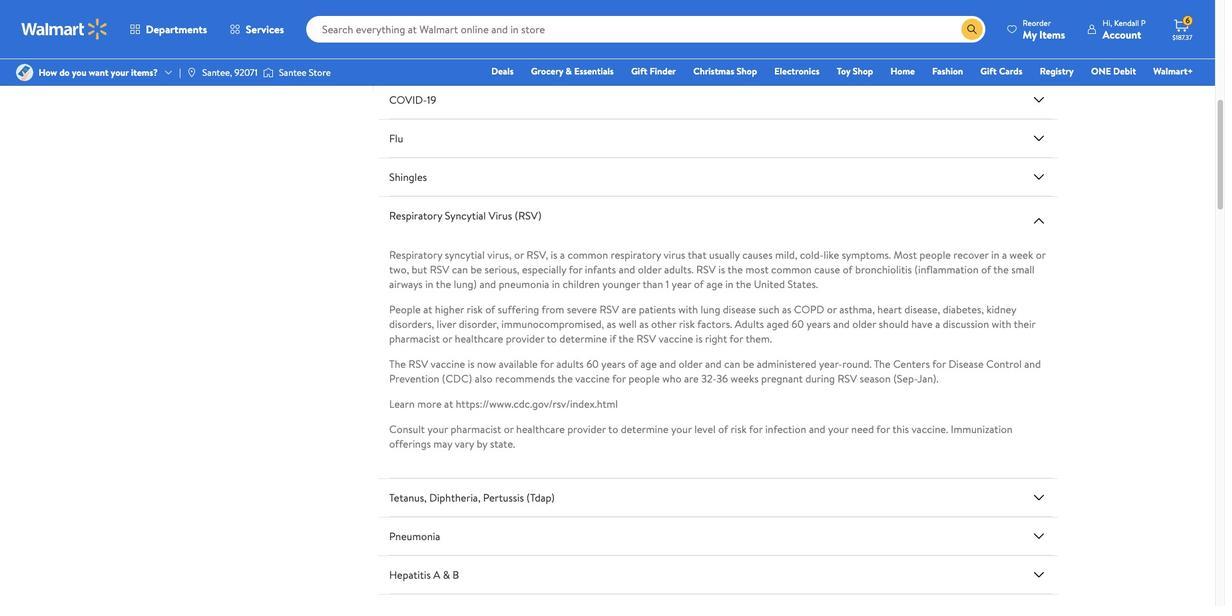 Task type: vqa. For each thing, say whether or not it's contained in the screenshot.
the right 4GB
no



Task type: describe. For each thing, give the bounding box(es) containing it.
is right that
[[719, 263, 726, 277]]

and down other
[[660, 357, 677, 372]]

well
[[619, 317, 637, 332]]

deals
[[492, 65, 514, 78]]

disease,
[[905, 303, 941, 317]]

debit
[[1114, 65, 1137, 78]]

1 horizontal spatial with
[[992, 317, 1012, 332]]

liver
[[437, 317, 457, 332]]

vaccine inside people at higher risk of suffering from severe rsv are patients with lung disease such as copd or asthma, heart disease, diabetes, kidney disorders, liver disorder, immunocompromised, as well as other risk factors. adults aged 60 years and older should have a discussion with their pharmacist or healthcare provider to determine if the rsv vaccine is right for them.
[[659, 332, 694, 347]]

toy shop
[[837, 65, 874, 78]]

diabetes,
[[943, 303, 985, 317]]

of inside the rsv vaccine is now available for adults 60 years of age and older and can be administered year-round. the centers for disease control and prevention (cdc) also recommends the vaccine for people who are 32-36 weeks pregnant during rsv season (sep-jan).
[[629, 357, 638, 372]]

0 horizontal spatial as
[[607, 317, 616, 332]]

syncytial
[[445, 209, 486, 223]]

your down more
[[428, 422, 448, 437]]

disease
[[949, 357, 984, 372]]

rsv down disorders,
[[409, 357, 428, 372]]

gift for gift finder
[[632, 65, 648, 78]]

disorders,
[[389, 317, 434, 332]]

and right control
[[1025, 357, 1042, 372]]

items?
[[131, 66, 158, 79]]

patients
[[639, 303, 676, 317]]

adults
[[557, 357, 584, 372]]

their
[[1014, 317, 1036, 332]]

age inside respiratory syncytial virus, or rsv, is a common respiratory virus that usually causes mild, cold-like symptoms. most people recover in a week or two, but rsv can be serious, especially for infants and older adults. rsv is the most common cause of bronchiolitis (inflammation of the small airways in the lung) and pneumonia in children younger than 1 year of age in the united states.
[[707, 277, 723, 292]]

or right week
[[1037, 248, 1046, 263]]

age inside the rsv vaccine is now available for adults 60 years of age and older and can be administered year-round. the centers for disease control and prevention (cdc) also recommends the vaccine for people who are 32-36 weeks pregnant during rsv season (sep-jan).
[[641, 357, 657, 372]]

during
[[806, 372, 836, 386]]

walmart
[[511, 59, 560, 77]]

respiratory syncytial virus (rsv) image
[[1032, 213, 1048, 229]]

or down higher
[[443, 332, 453, 347]]

can inside the rsv vaccine is now available for adults 60 years of age and older and can be administered year-round. the centers for disease control and prevention (cdc) also recommends the vaccine for people who are 32-36 weeks pregnant during rsv season (sep-jan).
[[725, 357, 741, 372]]

60 inside the rsv vaccine is now available for adults 60 years of age and older and can be administered year-round. the centers for disease control and prevention (cdc) also recommends the vaccine for people who are 32-36 weeks pregnant during rsv season (sep-jan).
[[587, 357, 599, 372]]

pharmacist inside consult your pharmacist or healthcare provider to determine your level of risk for infection and your need for this vaccine. immunization offerings may vary by state.
[[451, 422, 502, 437]]

home link
[[885, 64, 922, 79]]

(tdap)
[[527, 491, 555, 506]]

recommends
[[495, 372, 555, 386]]

for left infection
[[750, 422, 763, 437]]

(sep-
[[894, 372, 918, 386]]

you
[[72, 66, 87, 79]]

heart
[[878, 303, 903, 317]]

jan).
[[918, 372, 939, 386]]

my
[[1023, 27, 1037, 42]]

shingles
[[389, 170, 427, 185]]

walmart image
[[21, 19, 108, 40]]

lung
[[701, 303, 721, 317]]

in left "children"
[[552, 277, 560, 292]]

vaccines
[[389, 59, 440, 77]]

0 horizontal spatial a
[[560, 248, 565, 263]]

covid-
[[389, 93, 427, 107]]

rsv down patients
[[637, 332, 657, 347]]

home
[[891, 65, 916, 78]]

disease
[[723, 303, 757, 317]]

people
[[389, 303, 421, 317]]

learn more at https://www.cdc.gov/rsv/index.html
[[389, 397, 618, 412]]

other
[[652, 317, 677, 332]]

year-
[[819, 357, 843, 372]]

gift finder
[[632, 65, 676, 78]]

essentials
[[575, 65, 614, 78]]

1 horizontal spatial as
[[640, 317, 649, 332]]

be inside the rsv vaccine is now available for adults 60 years of age and older and can be administered year-round. the centers for disease control and prevention (cdc) also recommends the vaccine for people who are 32-36 weeks pregnant during rsv season (sep-jan).
[[743, 357, 755, 372]]

covid-19
[[389, 93, 437, 107]]

and right infants
[[619, 263, 636, 277]]

reorder
[[1023, 17, 1052, 28]]

immunocompromised,
[[502, 317, 605, 332]]

also
[[475, 372, 493, 386]]

|
[[179, 66, 181, 79]]

gift finder link
[[626, 64, 682, 79]]

at for available
[[496, 59, 508, 77]]

adults
[[735, 317, 765, 332]]

people at higher risk of suffering from severe rsv are patients with lung disease such as copd or asthma, heart disease, diabetes, kidney disorders, liver disorder, immunocompromised, as well as other risk factors. adults aged 60 years and older should have a discussion with their pharmacist or healthcare provider to determine if the rsv vaccine is right for them.
[[389, 303, 1036, 347]]

how do you want your items?
[[39, 66, 158, 79]]

that
[[688, 248, 707, 263]]

and down right
[[705, 357, 722, 372]]

tetanus, diphtheria, pertussis (tdap)
[[389, 491, 555, 506]]

walmart insurance services image
[[166, 39, 192, 66]]

fashion
[[933, 65, 964, 78]]

consult your pharmacist or healthcare provider to determine your level of risk for infection and your need for this vaccine. immunization offerings may vary by state.
[[389, 422, 1013, 452]]

them.
[[746, 332, 772, 347]]

your left need
[[829, 422, 849, 437]]

especially
[[522, 263, 567, 277]]

0 horizontal spatial &
[[443, 568, 450, 583]]

at for more
[[444, 397, 454, 412]]

older inside the rsv vaccine is now available for adults 60 years of age and older and can be administered year-round. the centers for disease control and prevention (cdc) also recommends the vaccine for people who are 32-36 weeks pregnant during rsv season (sep-jan).
[[679, 357, 703, 372]]

tetanus, diphtheria, pertussis (tdap) image
[[1032, 490, 1048, 506]]

santee
[[279, 66, 307, 79]]

infection
[[766, 422, 807, 437]]

1 horizontal spatial common
[[772, 263, 812, 277]]

0 horizontal spatial risk
[[467, 303, 483, 317]]

https://www.cdc.gov/rsv/index.html
[[456, 397, 618, 412]]

Walmart Site-Wide search field
[[306, 16, 986, 43]]

for inside respiratory syncytial virus, or rsv, is a common respiratory virus that usually causes mild, cold-like symptoms. most people recover in a week or two, but rsv can be serious, especially for infants and older adults. rsv is the most common cause of bronchiolitis (inflammation of the small airways in the lung) and pneumonia in children younger than 1 year of age in the united states.
[[569, 263, 583, 277]]

infants
[[585, 263, 616, 277]]

the left the small
[[994, 263, 1009, 277]]

disorder,
[[459, 317, 499, 332]]

offerings
[[389, 437, 431, 452]]

from
[[542, 303, 565, 317]]

lung)
[[454, 277, 477, 292]]

departments button
[[119, 13, 219, 45]]

pregnant
[[762, 372, 803, 386]]

1 vertical spatial services
[[244, 46, 278, 59]]

state.
[[490, 437, 515, 452]]

respiratory for respiratory syncytial virus (rsv)
[[389, 209, 443, 223]]

registry link
[[1034, 64, 1080, 79]]

your right the want
[[111, 66, 129, 79]]

for inside people at higher risk of suffering from severe rsv are patients with lung disease such as copd or asthma, heart disease, diabetes, kidney disorders, liver disorder, immunocompromised, as well as other risk factors. adults aged 60 years and older should have a discussion with their pharmacist or healthcare provider to determine if the rsv vaccine is right for them.
[[730, 332, 744, 347]]

for down the if
[[613, 372, 626, 386]]

older inside people at higher risk of suffering from severe rsv are patients with lung disease such as copd or asthma, heart disease, diabetes, kidney disorders, liver disorder, immunocompromised, as well as other risk factors. adults aged 60 years and older should have a discussion with their pharmacist or healthcare provider to determine if the rsv vaccine is right for them.
[[853, 317, 877, 332]]

respiratory for respiratory syncytial virus, or rsv, is a common respiratory virus that usually causes mild, cold-like symptoms. most people recover in a week or two, but rsv can be serious, especially for infants and older adults. rsv is the most common cause of bronchiolitis (inflammation of the small airways in the lung) and pneumonia in children younger than 1 year of age in the united states.
[[389, 248, 443, 263]]

tetanus,
[[389, 491, 427, 506]]

two,
[[389, 263, 409, 277]]

centers
[[894, 357, 931, 372]]

to inside consult your pharmacist or healthcare provider to determine your level of risk for infection and your need for this vaccine. immunization offerings may vary by state.
[[609, 422, 619, 437]]

copd
[[795, 303, 825, 317]]

may
[[434, 437, 453, 452]]

respiratory syncytial virus (rsv)
[[389, 209, 542, 223]]

airways
[[389, 277, 423, 292]]

weeks
[[731, 372, 759, 386]]

who
[[663, 372, 682, 386]]

is inside people at higher risk of suffering from severe rsv are patients with lung disease such as copd or asthma, heart disease, diabetes, kidney disorders, liver disorder, immunocompromised, as well as other risk factors. adults aged 60 years and older should have a discussion with their pharmacist or healthcare provider to determine if the rsv vaccine is right for them.
[[696, 332, 703, 347]]

years inside the rsv vaccine is now available for adults 60 years of age and older and can be administered year-round. the centers for disease control and prevention (cdc) also recommends the vaccine for people who are 32-36 weeks pregnant during rsv season (sep-jan).
[[602, 357, 626, 372]]

2 horizontal spatial as
[[783, 303, 792, 317]]

administered
[[757, 357, 817, 372]]

your left the level
[[672, 422, 692, 437]]

grocery
[[531, 65, 564, 78]]

pneumonia image
[[1032, 529, 1048, 545]]

one debit link
[[1086, 64, 1143, 79]]

in right airways
[[426, 277, 434, 292]]

shop for christmas shop
[[737, 65, 758, 78]]

covid 19 image
[[1032, 92, 1048, 108]]

want
[[89, 66, 109, 79]]

of inside people at higher risk of suffering from severe rsv are patients with lung disease such as copd or asthma, heart disease, diabetes, kidney disorders, liver disorder, immunocompromised, as well as other risk factors. adults aged 60 years and older should have a discussion with their pharmacist or healthcare provider to determine if the rsv vaccine is right for them.
[[486, 303, 496, 317]]

gift for gift cards
[[981, 65, 997, 78]]

rsv,
[[527, 248, 548, 263]]

hepatitis a & b
[[389, 568, 460, 583]]

b
[[453, 568, 460, 583]]

risk inside consult your pharmacist or healthcare provider to determine your level of risk for infection and your need for this vaccine. immunization offerings may vary by state.
[[731, 422, 747, 437]]

christmas shop link
[[688, 64, 764, 79]]

most
[[894, 248, 918, 263]]



Task type: locate. For each thing, give the bounding box(es) containing it.
of down the well
[[629, 357, 638, 372]]

or down the learn more at https://www.cdc.gov/rsv/index.html
[[504, 422, 514, 437]]

years inside people at higher risk of suffering from severe rsv are patients with lung disease such as copd or asthma, heart disease, diabetes, kidney disorders, liver disorder, immunocompromised, as well as other risk factors. adults aged 60 years and older should have a discussion with their pharmacist or healthcare provider to determine if the rsv vaccine is right for them.
[[807, 317, 831, 332]]

pharmacist down the learn more at https://www.cdc.gov/rsv/index.html
[[451, 422, 502, 437]]

be inside respiratory syncytial virus, or rsv, is a common respiratory virus that usually causes mild, cold-like symptoms. most people recover in a week or two, but rsv can be serious, especially for infants and older adults. rsv is the most common cause of bronchiolitis (inflammation of the small airways in the lung) and pneumonia in children younger than 1 year of age in the united states.
[[471, 263, 482, 277]]

1 horizontal spatial pharmacist
[[451, 422, 502, 437]]

gift left cards
[[981, 65, 997, 78]]

this
[[893, 422, 910, 437]]

people right most at the right top of page
[[920, 248, 952, 263]]

the up learn
[[389, 357, 406, 372]]

for left the disease at the right bottom of the page
[[933, 357, 947, 372]]

at right more
[[444, 397, 454, 412]]

grocery & essentials link
[[525, 64, 620, 79]]

can right 32-
[[725, 357, 741, 372]]

the rsv vaccine is now available for adults 60 years of age and older and can be administered year-round. the centers for disease control and prevention (cdc) also recommends the vaccine for people who are 32-36 weeks pregnant during rsv season (sep-jan).
[[389, 357, 1042, 386]]

0 vertical spatial available
[[443, 59, 493, 77]]

provider down suffering
[[506, 332, 545, 347]]

0 horizontal spatial be
[[471, 263, 482, 277]]

risk right other
[[679, 317, 695, 332]]

the inside the rsv vaccine is now available for adults 60 years of age and older and can be administered year-round. the centers for disease control and prevention (cdc) also recommends the vaccine for people who are 32-36 weeks pregnant during rsv season (sep-jan).
[[558, 372, 573, 386]]

 image
[[263, 66, 274, 79]]

at inside people at higher risk of suffering from severe rsv are patients with lung disease such as copd or asthma, heart disease, diabetes, kidney disorders, liver disorder, immunocompromised, as well as other risk factors. adults aged 60 years and older should have a discussion with their pharmacist or healthcare provider to determine if the rsv vaccine is right for them.
[[424, 303, 433, 317]]

hepatitis
[[389, 568, 431, 583]]

year
[[672, 277, 692, 292]]

of left the small
[[982, 263, 992, 277]]

1 horizontal spatial can
[[725, 357, 741, 372]]

virus
[[664, 248, 686, 263]]

0 horizontal spatial can
[[452, 263, 468, 277]]

the inside people at higher risk of suffering from severe rsv are patients with lung disease such as copd or asthma, heart disease, diabetes, kidney disorders, liver disorder, immunocompromised, as well as other risk factors. adults aged 60 years and older should have a discussion with their pharmacist or healthcare provider to determine if the rsv vaccine is right for them.
[[619, 332, 634, 347]]

1 gift from the left
[[632, 65, 648, 78]]

1 horizontal spatial people
[[920, 248, 952, 263]]

6 $187.37
[[1173, 15, 1193, 42]]

vaccine left also
[[431, 357, 466, 372]]

hepatitis a & b image
[[1032, 568, 1048, 584]]

season
[[860, 372, 891, 386]]

services up insurance services
[[246, 22, 284, 37]]

Search search field
[[306, 16, 986, 43]]

0 vertical spatial to
[[547, 332, 557, 347]]

as right the well
[[640, 317, 649, 332]]

0 horizontal spatial age
[[641, 357, 657, 372]]

small
[[1012, 263, 1035, 277]]

0 horizontal spatial with
[[679, 303, 699, 317]]

1 horizontal spatial 60
[[792, 317, 804, 332]]

how
[[39, 66, 57, 79]]

the up https://www.cdc.gov/rsv/index.html
[[558, 372, 573, 386]]

0 horizontal spatial shop
[[737, 65, 758, 78]]

can right but
[[452, 263, 468, 277]]

1 vertical spatial age
[[641, 357, 657, 372]]

and inside people at higher risk of suffering from severe rsv are patients with lung disease such as copd or asthma, heart disease, diabetes, kidney disorders, liver disorder, immunocompromised, as well as other risk factors. adults aged 60 years and older should have a discussion with their pharmacist or healthcare provider to determine if the rsv vaccine is right for them.
[[834, 317, 850, 332]]

pharmacist inside people at higher risk of suffering from severe rsv are patients with lung disease such as copd or asthma, heart disease, diabetes, kidney disorders, liver disorder, immunocompromised, as well as other risk factors. adults aged 60 years and older should have a discussion with their pharmacist or healthcare provider to determine if the rsv vaccine is right for them.
[[389, 332, 440, 347]]

1 horizontal spatial years
[[807, 317, 831, 332]]

1 horizontal spatial &
[[566, 65, 572, 78]]

1 vertical spatial can
[[725, 357, 741, 372]]

1 horizontal spatial shop
[[853, 65, 874, 78]]

0 vertical spatial services
[[246, 22, 284, 37]]

shop inside "link"
[[737, 65, 758, 78]]

(cdc)
[[442, 372, 472, 386]]

determine up adults
[[560, 332, 608, 347]]

1 vertical spatial available
[[499, 357, 538, 372]]

aged
[[767, 317, 789, 332]]

0 vertical spatial older
[[638, 263, 662, 277]]

0 vertical spatial &
[[566, 65, 572, 78]]

and right copd
[[834, 317, 850, 332]]

1 vertical spatial healthcare
[[517, 422, 565, 437]]

as right such
[[783, 303, 792, 317]]

shop for toy shop
[[853, 65, 874, 78]]

0 vertical spatial 60
[[792, 317, 804, 332]]

suffering
[[498, 303, 540, 317]]

determine inside people at higher risk of suffering from severe rsv are patients with lung disease such as copd or asthma, heart disease, diabetes, kidney disorders, liver disorder, immunocompromised, as well as other risk factors. adults aged 60 years and older should have a discussion with their pharmacist or healthcare provider to determine if the rsv vaccine is right for them.
[[560, 332, 608, 347]]

32-
[[702, 372, 717, 386]]

departments
[[146, 22, 207, 37]]

common up "children"
[[568, 248, 609, 263]]

$187.37
[[1173, 33, 1193, 42]]

is right rsv, on the top left of page
[[551, 248, 558, 263]]

of right the level
[[719, 422, 729, 437]]

for left infants
[[569, 263, 583, 277]]

a inside people at higher risk of suffering from severe rsv are patients with lung disease such as copd or asthma, heart disease, diabetes, kidney disorders, liver disorder, immunocompromised, as well as other risk factors. adults aged 60 years and older should have a discussion with their pharmacist or healthcare provider to determine if the rsv vaccine is right for them.
[[936, 317, 941, 332]]

and inside consult your pharmacist or healthcare provider to determine your level of risk for infection and your need for this vaccine. immunization offerings may vary by state.
[[809, 422, 826, 437]]

now
[[477, 357, 497, 372]]

a left week
[[1003, 248, 1008, 263]]

of
[[843, 263, 853, 277], [982, 263, 992, 277], [694, 277, 704, 292], [486, 303, 496, 317], [629, 357, 638, 372], [719, 422, 729, 437]]

by
[[477, 437, 488, 452]]

0 vertical spatial years
[[807, 317, 831, 332]]

services down services dropdown button
[[244, 46, 278, 59]]

0 horizontal spatial 60
[[587, 357, 599, 372]]

0 horizontal spatial people
[[629, 372, 660, 386]]

available right 'vaccines'
[[443, 59, 493, 77]]

respiratory up airways
[[389, 248, 443, 263]]

1 vertical spatial to
[[609, 422, 619, 437]]

the up disease
[[736, 277, 752, 292]]

are down younger
[[622, 303, 637, 317]]

years down the if
[[602, 357, 626, 372]]

gift cards
[[981, 65, 1023, 78]]

0 horizontal spatial years
[[602, 357, 626, 372]]

of right cause
[[843, 263, 853, 277]]

0 horizontal spatial at
[[424, 303, 433, 317]]

0 horizontal spatial determine
[[560, 332, 608, 347]]

1 the from the left
[[389, 357, 406, 372]]

2 horizontal spatial risk
[[731, 422, 747, 437]]

walmart+
[[1154, 65, 1194, 78]]

determine inside consult your pharmacist or healthcare provider to determine your level of risk for infection and your need for this vaccine. immunization offerings may vary by state.
[[621, 422, 669, 437]]

1 horizontal spatial available
[[499, 357, 538, 372]]

0 vertical spatial people
[[920, 248, 952, 263]]

1 horizontal spatial gift
[[981, 65, 997, 78]]

1 horizontal spatial age
[[707, 277, 723, 292]]

0 vertical spatial determine
[[560, 332, 608, 347]]

older inside respiratory syncytial virus, or rsv, is a common respiratory virus that usually causes mild, cold-like symptoms. most people recover in a week or two, but rsv can be serious, especially for infants and older adults. rsv is the most common cause of bronchiolitis (inflammation of the small airways in the lung) and pneumonia in children younger than 1 year of age in the united states.
[[638, 263, 662, 277]]

be left serious,
[[471, 263, 482, 277]]

symptoms.
[[842, 248, 892, 263]]

be down them.
[[743, 357, 755, 372]]

0 horizontal spatial healthcare
[[455, 332, 504, 347]]

1 horizontal spatial a
[[936, 317, 941, 332]]

60 right aged
[[792, 317, 804, 332]]

consult
[[389, 422, 425, 437]]

gift left finder
[[632, 65, 648, 78]]

0 horizontal spatial to
[[547, 332, 557, 347]]

to inside people at higher risk of suffering from severe rsv are patients with lung disease such as copd or asthma, heart disease, diabetes, kidney disorders, liver disorder, immunocompromised, as well as other risk factors. adults aged 60 years and older should have a discussion with their pharmacist or healthcare provider to determine if the rsv vaccine is right for them.
[[547, 332, 557, 347]]

the left most
[[728, 263, 743, 277]]

0 vertical spatial can
[[452, 263, 468, 277]]

santee, 92071
[[202, 66, 258, 79]]

1 horizontal spatial to
[[609, 422, 619, 437]]

determine down "who"
[[621, 422, 669, 437]]

or right copd
[[827, 303, 837, 317]]

and right lung)
[[480, 277, 496, 292]]

as left the well
[[607, 317, 616, 332]]

p
[[1142, 17, 1147, 28]]

grocery & essentials
[[531, 65, 614, 78]]

60 right adults
[[587, 357, 599, 372]]

1 respiratory from the top
[[389, 209, 443, 223]]

older left heart
[[853, 317, 877, 332]]

1 shop from the left
[[737, 65, 758, 78]]

people inside respiratory syncytial virus, or rsv, is a common respiratory virus that usually causes mild, cold-like symptoms. most people recover in a week or two, but rsv can be serious, especially for infants and older adults. rsv is the most common cause of bronchiolitis (inflammation of the small airways in the lung) and pneumonia in children younger than 1 year of age in the united states.
[[920, 248, 952, 263]]

and right infection
[[809, 422, 826, 437]]

& left b
[[443, 568, 450, 583]]

2 horizontal spatial at
[[496, 59, 508, 77]]

1 horizontal spatial are
[[685, 372, 699, 386]]

0 vertical spatial are
[[622, 303, 637, 317]]

fashion link
[[927, 64, 970, 79]]

people inside the rsv vaccine is now available for adults 60 years of age and older and can be administered year-round. the centers for disease control and prevention (cdc) also recommends the vaccine for people who are 32-36 weeks pregnant during rsv season (sep-jan).
[[629, 372, 660, 386]]

a
[[560, 248, 565, 263], [1003, 248, 1008, 263], [936, 317, 941, 332]]

a right have
[[936, 317, 941, 332]]

week
[[1010, 248, 1034, 263]]

 image right the | at the top
[[186, 67, 197, 78]]

healthcare inside consult your pharmacist or healthcare provider to determine your level of risk for infection and your need for this vaccine. immunization offerings may vary by state.
[[517, 422, 565, 437]]

0 vertical spatial be
[[471, 263, 482, 277]]

the
[[728, 263, 743, 277], [994, 263, 1009, 277], [436, 277, 451, 292], [736, 277, 752, 292], [619, 332, 634, 347], [558, 372, 573, 386]]

syncytial
[[445, 248, 485, 263]]

0 horizontal spatial  image
[[16, 64, 33, 81]]

years right aged
[[807, 317, 831, 332]]

2 vertical spatial at
[[444, 397, 454, 412]]

1 vertical spatial 60
[[587, 357, 599, 372]]

shingles image
[[1032, 169, 1048, 185]]

age up the lung
[[707, 277, 723, 292]]

1 horizontal spatial vaccine
[[576, 372, 610, 386]]

respiratory
[[611, 248, 662, 263]]

0 vertical spatial provider
[[506, 332, 545, 347]]

2 shop from the left
[[853, 65, 874, 78]]

provider inside people at higher risk of suffering from severe rsv are patients with lung disease such as copd or asthma, heart disease, diabetes, kidney disorders, liver disorder, immunocompromised, as well as other risk factors. adults aged 60 years and older should have a discussion with their pharmacist or healthcare provider to determine if the rsv vaccine is right for them.
[[506, 332, 545, 347]]

 image for santee, 92071
[[186, 67, 197, 78]]

as
[[783, 303, 792, 317], [607, 317, 616, 332], [640, 317, 649, 332]]

services inside dropdown button
[[246, 22, 284, 37]]

provider down https://www.cdc.gov/rsv/index.html
[[568, 422, 606, 437]]

santee store
[[279, 66, 331, 79]]

0 vertical spatial respiratory
[[389, 209, 443, 223]]

2 respiratory from the top
[[389, 248, 443, 263]]

causes
[[743, 248, 773, 263]]

0 horizontal spatial pharmacist
[[389, 332, 440, 347]]

1 horizontal spatial determine
[[621, 422, 669, 437]]

1 vertical spatial be
[[743, 357, 755, 372]]

1 horizontal spatial the
[[874, 357, 891, 372]]

1 vertical spatial at
[[424, 303, 433, 317]]

pneumonia
[[499, 277, 550, 292]]

or left rsv, on the top left of page
[[514, 248, 524, 263]]

for left adults
[[541, 357, 554, 372]]

a
[[434, 568, 441, 583]]

provider inside consult your pharmacist or healthcare provider to determine your level of risk for infection and your need for this vaccine. immunization offerings may vary by state.
[[568, 422, 606, 437]]

at left walmart
[[496, 59, 508, 77]]

for left this
[[877, 422, 891, 437]]

2 horizontal spatial a
[[1003, 248, 1008, 263]]

1 vertical spatial pharmacist
[[451, 422, 502, 437]]

factors.
[[698, 317, 733, 332]]

respiratory down shingles
[[389, 209, 443, 223]]

0 vertical spatial healthcare
[[455, 332, 504, 347]]

can inside respiratory syncytial virus, or rsv, is a common respiratory virus that usually causes mild, cold-like symptoms. most people recover in a week or two, but rsv can be serious, especially for infants and older adults. rsv is the most common cause of bronchiolitis (inflammation of the small airways in the lung) and pneumonia in children younger than 1 year of age in the united states.
[[452, 263, 468, 277]]

if
[[610, 332, 617, 347]]

of right year
[[694, 277, 704, 292]]

electronics link
[[769, 64, 826, 79]]

1 vertical spatial respiratory
[[389, 248, 443, 263]]

60 inside people at higher risk of suffering from severe rsv are patients with lung disease such as copd or asthma, heart disease, diabetes, kidney disorders, liver disorder, immunocompromised, as well as other risk factors. adults aged 60 years and older should have a discussion with their pharmacist or healthcare provider to determine if the rsv vaccine is right for them.
[[792, 317, 804, 332]]

flu image
[[1032, 131, 1048, 147]]

1 vertical spatial determine
[[621, 422, 669, 437]]

available right now
[[499, 357, 538, 372]]

rsv right the during
[[838, 372, 858, 386]]

(rsv)
[[515, 209, 542, 223]]

0 vertical spatial pharmacist
[[389, 332, 440, 347]]

is left right
[[696, 332, 703, 347]]

0 horizontal spatial provider
[[506, 332, 545, 347]]

0 horizontal spatial common
[[568, 248, 609, 263]]

insurance
[[203, 46, 242, 59]]

the left lung)
[[436, 277, 451, 292]]

1 horizontal spatial risk
[[679, 317, 695, 332]]

is
[[551, 248, 558, 263], [719, 263, 726, 277], [696, 332, 703, 347], [468, 357, 475, 372]]

1 horizontal spatial healthcare
[[517, 422, 565, 437]]

vaccine down patients
[[659, 332, 694, 347]]

pharmacist
[[389, 332, 440, 347], [451, 422, 502, 437]]

 image
[[16, 64, 33, 81], [186, 67, 197, 78]]

gift
[[632, 65, 648, 78], [981, 65, 997, 78]]

respiratory inside respiratory syncytial virus, or rsv, is a common respiratory virus that usually causes mild, cold-like symptoms. most people recover in a week or two, but rsv can be serious, especially for infants and older adults. rsv is the most common cause of bronchiolitis (inflammation of the small airways in the lung) and pneumonia in children younger than 1 year of age in the united states.
[[389, 248, 443, 263]]

insurance services
[[203, 46, 278, 59]]

is left now
[[468, 357, 475, 372]]

rsv right severe
[[600, 303, 620, 317]]

 image left how
[[16, 64, 33, 81]]

younger
[[603, 277, 641, 292]]

adults.
[[665, 263, 694, 277]]

shop right toy
[[853, 65, 874, 78]]

one
[[1092, 65, 1112, 78]]

are inside people at higher risk of suffering from severe rsv are patients with lung disease such as copd or asthma, heart disease, diabetes, kidney disorders, liver disorder, immunocompromised, as well as other risk factors. adults aged 60 years and older should have a discussion with their pharmacist or healthcare provider to determine if the rsv vaccine is right for them.
[[622, 303, 637, 317]]

2 the from the left
[[874, 357, 891, 372]]

& right grocery
[[566, 65, 572, 78]]

items
[[1040, 27, 1066, 42]]

people left "who"
[[629, 372, 660, 386]]

account
[[1103, 27, 1142, 42]]

right
[[706, 332, 728, 347]]

2 horizontal spatial vaccine
[[659, 332, 694, 347]]

in up disease
[[726, 277, 734, 292]]

respiratory
[[389, 209, 443, 223], [389, 248, 443, 263]]

1 vertical spatial older
[[853, 317, 877, 332]]

1 horizontal spatial at
[[444, 397, 454, 412]]

rsv
[[430, 263, 450, 277], [697, 263, 716, 277], [600, 303, 620, 317], [637, 332, 657, 347], [409, 357, 428, 372], [838, 372, 858, 386]]

2 horizontal spatial older
[[853, 317, 877, 332]]

have
[[912, 317, 933, 332]]

determine
[[560, 332, 608, 347], [621, 422, 669, 437]]

of inside consult your pharmacist or healthcare provider to determine your level of risk for infection and your need for this vaccine. immunization offerings may vary by state.
[[719, 422, 729, 437]]

learn
[[389, 397, 415, 412]]

is inside the rsv vaccine is now available for adults 60 years of age and older and can be administered year-round. the centers for disease control and prevention (cdc) also recommends the vaccine for people who are 32-36 weeks pregnant during rsv season (sep-jan).
[[468, 357, 475, 372]]

such
[[759, 303, 780, 317]]

in right recover
[[992, 248, 1000, 263]]

vaccine down the if
[[576, 372, 610, 386]]

risk right the level
[[731, 422, 747, 437]]

of left suffering
[[486, 303, 496, 317]]

0 horizontal spatial are
[[622, 303, 637, 317]]

level
[[695, 422, 716, 437]]

with left the lung
[[679, 303, 699, 317]]

one debit
[[1092, 65, 1137, 78]]

pharmacist down people
[[389, 332, 440, 347]]

1 horizontal spatial provider
[[568, 422, 606, 437]]

santee,
[[202, 66, 232, 79]]

available inside the rsv vaccine is now available for adults 60 years of age and older and can be administered year-round. the centers for disease control and prevention (cdc) also recommends the vaccine for people who are 32-36 weeks pregnant during rsv season (sep-jan).
[[499, 357, 538, 372]]

healthcare inside people at higher risk of suffering from severe rsv are patients with lung disease such as copd or asthma, heart disease, diabetes, kidney disorders, liver disorder, immunocompromised, as well as other risk factors. adults aged 60 years and older should have a discussion with their pharmacist or healthcare provider to determine if the rsv vaccine is right for them.
[[455, 332, 504, 347]]

1 vertical spatial people
[[629, 372, 660, 386]]

0 horizontal spatial gift
[[632, 65, 648, 78]]

are left 32-
[[685, 372, 699, 386]]

prevention
[[389, 372, 440, 386]]

2 gift from the left
[[981, 65, 997, 78]]

the right round.
[[874, 357, 891, 372]]

0 horizontal spatial the
[[389, 357, 406, 372]]

should
[[879, 317, 909, 332]]

rsv right adults.
[[697, 263, 716, 277]]

0 vertical spatial at
[[496, 59, 508, 77]]

in
[[992, 248, 1000, 263], [426, 277, 434, 292], [552, 277, 560, 292], [726, 277, 734, 292]]

at left higher
[[424, 303, 433, 317]]

asthma,
[[840, 303, 875, 317]]

0 horizontal spatial available
[[443, 59, 493, 77]]

1 horizontal spatial  image
[[186, 67, 197, 78]]

0 horizontal spatial vaccine
[[431, 357, 466, 372]]

risk right higher
[[467, 303, 483, 317]]

1 horizontal spatial older
[[679, 357, 703, 372]]

1 vertical spatial &
[[443, 568, 450, 583]]

older left 1
[[638, 263, 662, 277]]

or inside consult your pharmacist or healthcare provider to determine your level of risk for infection and your need for this vaccine. immunization offerings may vary by state.
[[504, 422, 514, 437]]

shop right christmas at the top right of the page
[[737, 65, 758, 78]]

 image for how do you want your items?
[[16, 64, 33, 81]]

1 vertical spatial provider
[[568, 422, 606, 437]]

2 vertical spatial older
[[679, 357, 703, 372]]

1 vertical spatial years
[[602, 357, 626, 372]]

toy
[[837, 65, 851, 78]]

search icon image
[[967, 24, 978, 35]]

discussion
[[943, 317, 990, 332]]

finder
[[650, 65, 676, 78]]

with left the their
[[992, 317, 1012, 332]]

the right the if
[[619, 332, 634, 347]]

older left 36
[[679, 357, 703, 372]]

deals link
[[486, 64, 520, 79]]

1 horizontal spatial be
[[743, 357, 755, 372]]

virus
[[489, 209, 512, 223]]

1 vertical spatial are
[[685, 372, 699, 386]]

0 horizontal spatial older
[[638, 263, 662, 277]]

rsv right but
[[430, 263, 450, 277]]

hi,
[[1103, 17, 1113, 28]]

are inside the rsv vaccine is now available for adults 60 years of age and older and can be administered year-round. the centers for disease control and prevention (cdc) also recommends the vaccine for people who are 32-36 weeks pregnant during rsv season (sep-jan).
[[685, 372, 699, 386]]

0 vertical spatial age
[[707, 277, 723, 292]]



